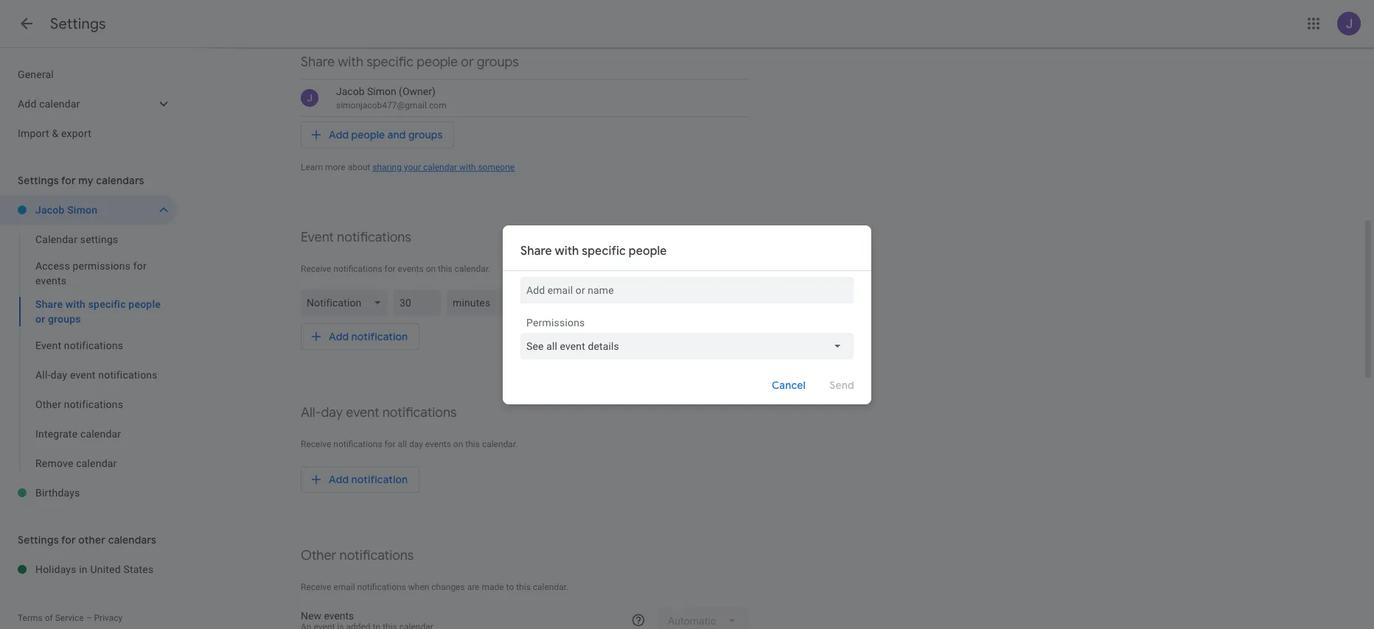 Task type: vqa. For each thing, say whether or not it's contained in the screenshot.
THE 10 MINUTES BEFORE element
no



Task type: describe. For each thing, give the bounding box(es) containing it.
access
[[35, 260, 70, 272]]

all
[[398, 440, 407, 450]]

cancel
[[772, 379, 806, 392]]

share with specific people
[[521, 244, 667, 258]]

for for calendar
[[133, 260, 147, 272]]

1 horizontal spatial event notifications
[[301, 229, 411, 246]]

receive notifications for events on this calendar.
[[301, 264, 491, 274]]

jacob simon tree item
[[0, 195, 177, 225]]

learn
[[301, 162, 323, 173]]

birthdays link
[[35, 479, 177, 508]]

add people and groups
[[329, 128, 443, 142]]

remove
[[35, 458, 73, 470]]

receive email notifications when changes are made to this calendar.
[[301, 583, 569, 593]]

share with specific people or groups
[[301, 54, 519, 71]]

other
[[78, 534, 106, 547]]

share for share with specific people or groups
[[301, 54, 335, 71]]

settings heading
[[50, 15, 106, 33]]

all-day event notifications inside group
[[35, 369, 158, 381]]

events right all
[[425, 440, 451, 450]]

calendar settings
[[35, 234, 118, 246]]

general
[[18, 69, 54, 80]]

when
[[408, 583, 429, 593]]

jacob for jacob simon (owner) simonjacob477@gmail.com
[[336, 86, 365, 97]]

privacy link
[[94, 614, 123, 624]]

settings for my calendars tree
[[0, 195, 177, 508]]

all- inside group
[[35, 369, 51, 381]]

1 notification from the top
[[351, 330, 408, 344]]

calendar for integrate calendar
[[80, 428, 121, 440]]

receive for other
[[301, 583, 331, 593]]

other notifications inside settings for my calendars tree
[[35, 399, 123, 411]]

simonjacob477@gmail.com
[[336, 100, 447, 111]]

go back image
[[18, 15, 35, 32]]

people for share with specific people
[[629, 244, 667, 258]]

add inside button
[[329, 128, 349, 142]]

events inside access permissions for events
[[35, 275, 66, 287]]

&
[[52, 128, 59, 139]]

people for share with specific people or groups
[[417, 54, 458, 71]]

add people and groups button
[[301, 122, 455, 148]]

settings for settings
[[50, 15, 106, 33]]

1 vertical spatial calendar.
[[482, 440, 518, 450]]

specific for share with specific people
[[582, 244, 626, 258]]

0 vertical spatial event
[[301, 229, 334, 246]]

remove calendar
[[35, 458, 117, 470]]

settings for other calendars
[[18, 534, 156, 547]]

my
[[78, 174, 93, 187]]

integrate
[[35, 428, 78, 440]]

calendar
[[35, 234, 78, 246]]

settings for settings for my calendars
[[18, 174, 59, 187]]

simon for jacob simon
[[67, 204, 97, 216]]

jacob simon (owner) simonjacob477@gmail.com
[[336, 86, 447, 111]]

holidays in united states link
[[35, 555, 177, 585]]

service
[[55, 614, 84, 624]]

to
[[506, 583, 514, 593]]

receive for all-
[[301, 440, 331, 450]]

1 horizontal spatial on
[[453, 440, 463, 450]]

birthdays tree item
[[0, 479, 177, 508]]

are
[[467, 583, 480, 593]]

calendars for settings for my calendars
[[96, 174, 144, 187]]

of
[[45, 614, 53, 624]]

changes
[[432, 583, 465, 593]]

united
[[90, 564, 121, 576]]

1 add notification button from the top
[[301, 324, 420, 350]]

sharing
[[373, 162, 402, 173]]

Permissions field
[[521, 333, 854, 360]]

terms
[[18, 614, 43, 624]]

event inside group
[[70, 369, 96, 381]]

calendars for settings for other calendars
[[108, 534, 156, 547]]

0 vertical spatial calendar
[[423, 162, 457, 173]]

with for share with specific people or groups
[[338, 54, 364, 71]]

1 horizontal spatial this
[[466, 440, 480, 450]]

event inside group
[[35, 340, 61, 352]]

settings for settings for other calendars
[[18, 534, 59, 547]]



Task type: locate. For each thing, give the bounding box(es) containing it.
groups
[[477, 54, 519, 71], [408, 128, 443, 142]]

people inside button
[[351, 128, 385, 142]]

events right new
[[324, 611, 354, 622]]

0 vertical spatial all-day event notifications
[[35, 369, 158, 381]]

events down 'access'
[[35, 275, 66, 287]]

settings
[[80, 234, 118, 246]]

calendar for remove calendar
[[76, 458, 117, 470]]

groups right and
[[408, 128, 443, 142]]

0 horizontal spatial jacob
[[35, 204, 65, 216]]

event up receive notifications for all day events on this calendar.
[[346, 405, 379, 422]]

day inside group
[[51, 369, 67, 381]]

for for all-
[[385, 440, 396, 450]]

1 horizontal spatial day
[[321, 405, 343, 422]]

holidays in united states
[[35, 564, 154, 576]]

1 vertical spatial add
[[329, 330, 349, 344]]

2 vertical spatial calendar
[[76, 458, 117, 470]]

0 horizontal spatial groups
[[408, 128, 443, 142]]

2 horizontal spatial this
[[516, 583, 531, 593]]

0 vertical spatial add
[[329, 128, 349, 142]]

terms of service link
[[18, 614, 84, 624]]

specific
[[367, 54, 414, 71], [582, 244, 626, 258]]

event notifications inside group
[[35, 340, 123, 352]]

0 vertical spatial all-
[[35, 369, 51, 381]]

1 horizontal spatial simon
[[367, 86, 396, 97]]

0 vertical spatial people
[[417, 54, 458, 71]]

–
[[86, 614, 92, 624]]

for for event
[[385, 264, 396, 274]]

event notifications up receive notifications for events on this calendar. in the left top of the page
[[301, 229, 411, 246]]

0 vertical spatial calendars
[[96, 174, 144, 187]]

on
[[426, 264, 436, 274], [453, 440, 463, 450]]

0 vertical spatial receive
[[301, 264, 331, 274]]

permissions
[[527, 317, 585, 329]]

jacob
[[336, 86, 365, 97], [35, 204, 65, 216]]

1 vertical spatial specific
[[582, 244, 626, 258]]

people left and
[[351, 128, 385, 142]]

group
[[0, 225, 177, 479]]

1 horizontal spatial event
[[301, 229, 334, 246]]

people up add email or name "text field" at the top of the page
[[629, 244, 667, 258]]

1 vertical spatial settings
[[18, 174, 59, 187]]

specific inside 'dialog'
[[582, 244, 626, 258]]

with inside 'dialog'
[[555, 244, 579, 258]]

jacob inside tree item
[[35, 204, 65, 216]]

1 vertical spatial notification
[[351, 473, 408, 487]]

export
[[61, 128, 91, 139]]

group containing calendar settings
[[0, 225, 177, 479]]

0 vertical spatial share
[[301, 54, 335, 71]]

jacob inside jacob simon (owner) simonjacob477@gmail.com
[[336, 86, 365, 97]]

2 vertical spatial add
[[329, 473, 349, 487]]

notification down all
[[351, 473, 408, 487]]

other
[[35, 399, 61, 411], [301, 548, 337, 565]]

event notifications
[[301, 229, 411, 246], [35, 340, 123, 352]]

0 vertical spatial with
[[338, 54, 364, 71]]

0 vertical spatial specific
[[367, 54, 414, 71]]

1 horizontal spatial people
[[417, 54, 458, 71]]

with for share with specific people
[[555, 244, 579, 258]]

privacy
[[94, 614, 123, 624]]

cancel button
[[765, 368, 813, 403]]

people
[[417, 54, 458, 71], [351, 128, 385, 142], [629, 244, 667, 258]]

2 horizontal spatial people
[[629, 244, 667, 258]]

import & export
[[18, 128, 91, 139]]

1 vertical spatial calendar
[[80, 428, 121, 440]]

jacob simon
[[35, 204, 97, 216]]

0 horizontal spatial day
[[51, 369, 67, 381]]

notification
[[351, 330, 408, 344], [351, 473, 408, 487]]

0 vertical spatial day
[[51, 369, 67, 381]]

0 horizontal spatial simon
[[67, 204, 97, 216]]

share with specific people dialog
[[503, 225, 872, 404]]

1 vertical spatial receive
[[301, 440, 331, 450]]

share for share with specific people
[[521, 244, 552, 258]]

0 horizontal spatial on
[[426, 264, 436, 274]]

1 vertical spatial people
[[351, 128, 385, 142]]

calendar right your
[[423, 162, 457, 173]]

simon up simonjacob477@gmail.com
[[367, 86, 396, 97]]

1 horizontal spatial event
[[346, 405, 379, 422]]

this
[[438, 264, 453, 274], [466, 440, 480, 450], [516, 583, 531, 593]]

2 add notification from the top
[[329, 473, 408, 487]]

with left someone
[[459, 162, 476, 173]]

all-day event notifications up all
[[301, 405, 457, 422]]

0 vertical spatial other
[[35, 399, 61, 411]]

0 horizontal spatial other
[[35, 399, 61, 411]]

1 vertical spatial all-
[[301, 405, 321, 422]]

1 horizontal spatial all-
[[301, 405, 321, 422]]

groups inside button
[[408, 128, 443, 142]]

3 add from the top
[[329, 473, 349, 487]]

all-day event notifications up integrate calendar
[[35, 369, 158, 381]]

other up email
[[301, 548, 337, 565]]

and
[[388, 128, 406, 142]]

2 receive from the top
[[301, 440, 331, 450]]

tree
[[0, 60, 177, 148]]

states
[[123, 564, 154, 576]]

events up minutes in advance for notification number field on the left of the page
[[398, 264, 424, 274]]

2 horizontal spatial with
[[555, 244, 579, 258]]

2 add from the top
[[329, 330, 349, 344]]

1 vertical spatial share
[[521, 244, 552, 258]]

settings
[[50, 15, 106, 33], [18, 174, 59, 187], [18, 534, 59, 547]]

tree containing general
[[0, 60, 177, 148]]

your
[[404, 162, 421, 173]]

0 vertical spatial other notifications
[[35, 399, 123, 411]]

1 vertical spatial with
[[459, 162, 476, 173]]

2 vertical spatial this
[[516, 583, 531, 593]]

2 vertical spatial calendar.
[[533, 583, 569, 593]]

more
[[325, 162, 346, 173]]

0 vertical spatial calendar.
[[455, 264, 491, 274]]

notification down minutes in advance for notification number field on the left of the page
[[351, 330, 408, 344]]

0 horizontal spatial this
[[438, 264, 453, 274]]

event
[[301, 229, 334, 246], [35, 340, 61, 352]]

groups right or
[[477, 54, 519, 71]]

other inside group
[[35, 399, 61, 411]]

jacob for jacob simon
[[35, 204, 65, 216]]

add notification button
[[301, 324, 420, 350], [301, 467, 420, 493]]

2 vertical spatial with
[[555, 244, 579, 258]]

jacob up calendar
[[35, 204, 65, 216]]

add notification down minutes in advance for notification number field on the left of the page
[[329, 330, 408, 344]]

on right all
[[453, 440, 463, 450]]

with up jacob simon (owner) simonjacob477@gmail.com
[[338, 54, 364, 71]]

birthdays
[[35, 487, 80, 499]]

sharing your calendar with someone link
[[373, 162, 515, 173]]

learn more about sharing your calendar with someone
[[301, 162, 515, 173]]

made
[[482, 583, 504, 593]]

tree item
[[0, 293, 177, 331]]

0 horizontal spatial specific
[[367, 54, 414, 71]]

1 vertical spatial other notifications
[[301, 548, 414, 565]]

event up integrate calendar
[[70, 369, 96, 381]]

2 horizontal spatial day
[[409, 440, 423, 450]]

notifications
[[337, 229, 411, 246], [334, 264, 382, 274], [64, 340, 123, 352], [98, 369, 158, 381], [64, 399, 123, 411], [382, 405, 457, 422], [334, 440, 382, 450], [340, 548, 414, 565], [357, 583, 406, 593]]

1 vertical spatial other
[[301, 548, 337, 565]]

0 vertical spatial add notification
[[329, 330, 408, 344]]

add notification button down minutes in advance for notification number field on the left of the page
[[301, 324, 420, 350]]

1 vertical spatial event notifications
[[35, 340, 123, 352]]

1 vertical spatial event
[[346, 405, 379, 422]]

with up 30 minutes before element
[[555, 244, 579, 258]]

or
[[461, 54, 474, 71]]

1 horizontal spatial other notifications
[[301, 548, 414, 565]]

receive notifications for all day events on this calendar.
[[301, 440, 518, 450]]

access permissions for events
[[35, 260, 147, 287]]

add notification for 1st add notification "button"
[[329, 330, 408, 344]]

0 horizontal spatial people
[[351, 128, 385, 142]]

email
[[334, 583, 355, 593]]

0 horizontal spatial all-
[[35, 369, 51, 381]]

events
[[398, 264, 424, 274], [35, 275, 66, 287], [425, 440, 451, 450], [324, 611, 354, 622]]

calendars
[[96, 174, 144, 187], [108, 534, 156, 547]]

1 horizontal spatial jacob
[[336, 86, 365, 97]]

calendars right my
[[96, 174, 144, 187]]

0 vertical spatial this
[[438, 264, 453, 274]]

settings up jacob simon
[[18, 174, 59, 187]]

30 minutes before element
[[301, 287, 749, 319]]

permissions
[[73, 260, 131, 272]]

Minutes in advance for notification number field
[[400, 290, 435, 316]]

0 vertical spatial on
[[426, 264, 436, 274]]

2 add notification button from the top
[[301, 467, 420, 493]]

0 vertical spatial simon
[[367, 86, 396, 97]]

1 vertical spatial all-day event notifications
[[301, 405, 457, 422]]

0 vertical spatial event notifications
[[301, 229, 411, 246]]

0 horizontal spatial with
[[338, 54, 364, 71]]

new
[[301, 611, 321, 622]]

0 vertical spatial groups
[[477, 54, 519, 71]]

for
[[61, 174, 76, 187], [133, 260, 147, 272], [385, 264, 396, 274], [385, 440, 396, 450], [61, 534, 76, 547]]

integrate calendar
[[35, 428, 121, 440]]

0 horizontal spatial other notifications
[[35, 399, 123, 411]]

all-day event notifications
[[35, 369, 158, 381], [301, 405, 457, 422]]

0 horizontal spatial share
[[301, 54, 335, 71]]

add
[[329, 128, 349, 142], [329, 330, 349, 344], [329, 473, 349, 487]]

settings for my calendars
[[18, 174, 144, 187]]

1 vertical spatial event
[[35, 340, 61, 352]]

2 vertical spatial settings
[[18, 534, 59, 547]]

1 horizontal spatial with
[[459, 162, 476, 173]]

other up integrate at left
[[35, 399, 61, 411]]

event
[[70, 369, 96, 381], [346, 405, 379, 422]]

calendar
[[423, 162, 457, 173], [80, 428, 121, 440], [76, 458, 117, 470]]

people left or
[[417, 54, 458, 71]]

receive for event
[[301, 264, 331, 274]]

terms of service – privacy
[[18, 614, 123, 624]]

simon inside tree item
[[67, 204, 97, 216]]

people inside 'dialog'
[[629, 244, 667, 258]]

1 vertical spatial groups
[[408, 128, 443, 142]]

add notification button down all
[[301, 467, 420, 493]]

with
[[338, 54, 364, 71], [459, 162, 476, 173], [555, 244, 579, 258]]

simon inside jacob simon (owner) simonjacob477@gmail.com
[[367, 86, 396, 97]]

1 receive from the top
[[301, 264, 331, 274]]

calendars up 'states'
[[108, 534, 156, 547]]

share inside share with specific people 'dialog'
[[521, 244, 552, 258]]

0 horizontal spatial event
[[35, 340, 61, 352]]

holidays in united states tree item
[[0, 555, 177, 585]]

simon for jacob simon (owner) simonjacob477@gmail.com
[[367, 86, 396, 97]]

about
[[348, 162, 370, 173]]

receive
[[301, 264, 331, 274], [301, 440, 331, 450], [301, 583, 331, 593]]

simon
[[367, 86, 396, 97], [67, 204, 97, 216]]

on up minutes in advance for notification number field on the left of the page
[[426, 264, 436, 274]]

0 vertical spatial settings
[[50, 15, 106, 33]]

1 vertical spatial day
[[321, 405, 343, 422]]

1 vertical spatial on
[[453, 440, 463, 450]]

0 vertical spatial add notification button
[[301, 324, 420, 350]]

other notifications up integrate calendar
[[35, 399, 123, 411]]

2 vertical spatial receive
[[301, 583, 331, 593]]

add notification
[[329, 330, 408, 344], [329, 473, 408, 487]]

calendar up remove calendar
[[80, 428, 121, 440]]

0 vertical spatial notification
[[351, 330, 408, 344]]

1 horizontal spatial groups
[[477, 54, 519, 71]]

new events
[[301, 611, 354, 622]]

share
[[301, 54, 335, 71], [521, 244, 552, 258]]

add notification down all
[[329, 473, 408, 487]]

1 vertical spatial jacob
[[35, 204, 65, 216]]

1 add from the top
[[329, 128, 349, 142]]

Add email or name text field
[[527, 277, 848, 303]]

0 vertical spatial event
[[70, 369, 96, 381]]

add notification for 2nd add notification "button" from the top
[[329, 473, 408, 487]]

jacob up simonjacob477@gmail.com
[[336, 86, 365, 97]]

3 receive from the top
[[301, 583, 331, 593]]

1 vertical spatial add notification
[[329, 473, 408, 487]]

import
[[18, 128, 49, 139]]

2 vertical spatial people
[[629, 244, 667, 258]]

specific for share with specific people or groups
[[367, 54, 414, 71]]

other notifications up email
[[301, 548, 414, 565]]

simon down settings for my calendars
[[67, 204, 97, 216]]

1 horizontal spatial all-day event notifications
[[301, 405, 457, 422]]

calendar up the birthdays tree item
[[76, 458, 117, 470]]

0 horizontal spatial event notifications
[[35, 340, 123, 352]]

calendar.
[[455, 264, 491, 274], [482, 440, 518, 450], [533, 583, 569, 593]]

1 horizontal spatial specific
[[582, 244, 626, 258]]

1 vertical spatial simon
[[67, 204, 97, 216]]

2 notification from the top
[[351, 473, 408, 487]]

1 horizontal spatial other
[[301, 548, 337, 565]]

1 vertical spatial this
[[466, 440, 480, 450]]

2 vertical spatial day
[[409, 440, 423, 450]]

for inside access permissions for events
[[133, 260, 147, 272]]

settings right go back "icon"
[[50, 15, 106, 33]]

settings up "holidays"
[[18, 534, 59, 547]]

1 vertical spatial add notification button
[[301, 467, 420, 493]]

day
[[51, 369, 67, 381], [321, 405, 343, 422], [409, 440, 423, 450]]

holidays
[[35, 564, 76, 576]]

0 vertical spatial jacob
[[336, 86, 365, 97]]

(owner)
[[399, 86, 436, 97]]

0 horizontal spatial event
[[70, 369, 96, 381]]

1 vertical spatial calendars
[[108, 534, 156, 547]]

1 add notification from the top
[[329, 330, 408, 344]]

all-
[[35, 369, 51, 381], [301, 405, 321, 422]]

0 horizontal spatial all-day event notifications
[[35, 369, 158, 381]]

someone
[[478, 162, 515, 173]]

event notifications down access permissions for events
[[35, 340, 123, 352]]

1 horizontal spatial share
[[521, 244, 552, 258]]

in
[[79, 564, 88, 576]]

other notifications
[[35, 399, 123, 411], [301, 548, 414, 565]]



